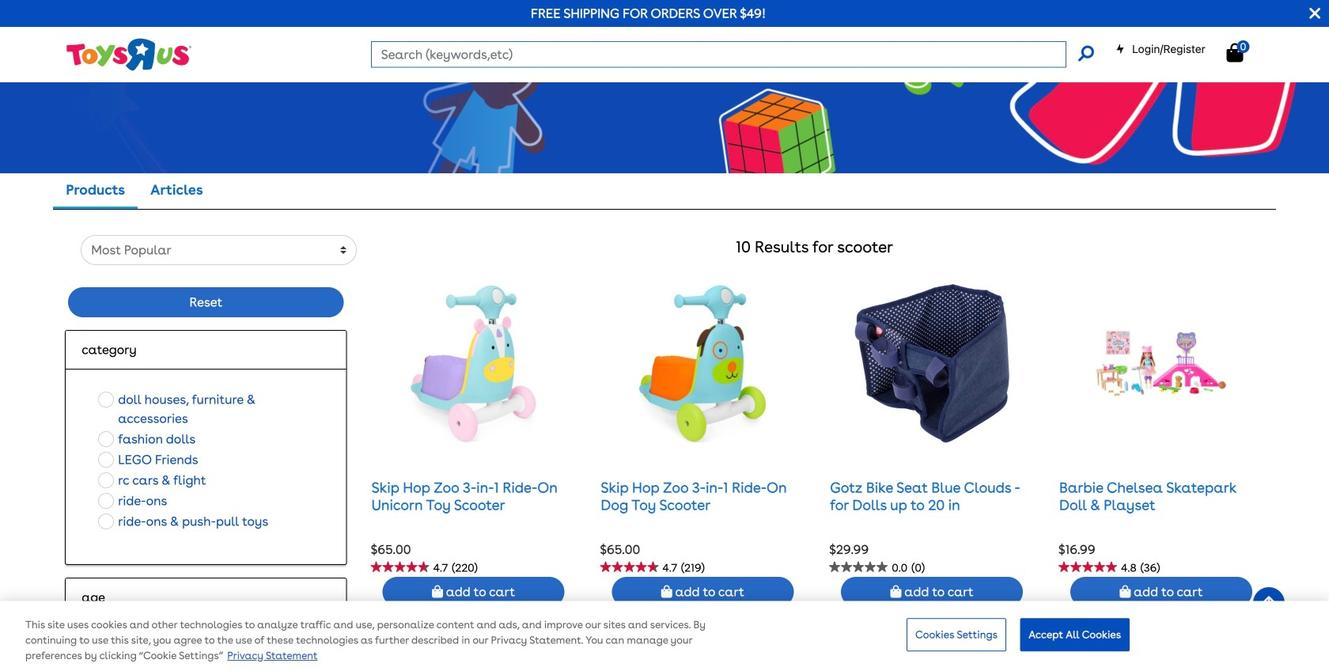 Task type: vqa. For each thing, say whether or not it's contained in the screenshot.
Skateboard
no



Task type: describe. For each thing, give the bounding box(es) containing it.
shopping bag image for gotz bike seat blue clouds - for dolls up to 20 in image at the right of page
[[891, 585, 902, 598]]

Enter Keyword or Item No. search field
[[371, 41, 1067, 68]]

shopping bag image for skip hop zoo 3-in-1 ride-on unicorn toy scooter image at the left
[[432, 585, 443, 598]]

0 vertical spatial shopping bag image
[[1227, 43, 1244, 62]]

skip hop zoo 3-in-1 ride-on unicorn toy scooter image
[[409, 284, 539, 443]]



Task type: locate. For each thing, give the bounding box(es) containing it.
age element
[[82, 588, 331, 607]]

1 horizontal spatial shopping bag image
[[1227, 43, 1244, 62]]

skip hop zoo 3-in-1 ride-on dog toy scooter image
[[638, 284, 768, 443]]

theo klein: train crossing traffic light cycle - electronic function, motion sensor, light & sound, 31.5 x 18", ages 3+ image
[[624, 631, 783, 671]]

category element
[[82, 341, 331, 360]]

shopping bag image for 'skip hop zoo 3-in-1 ride-on dog toy scooter' image
[[662, 585, 673, 598]]

2 shopping bag image from the left
[[662, 585, 673, 598]]

barbie chelsea skatepark doll & playset image
[[1097, 284, 1227, 443]]

lego® friends skate park 41751 building toy set (431 pieces) image
[[853, 631, 1012, 671]]

shopping bag image
[[432, 585, 443, 598], [662, 585, 673, 598], [891, 585, 902, 598]]

1 shopping bag image from the left
[[432, 585, 443, 598]]

0 horizontal spatial shopping bag image
[[1120, 585, 1131, 598]]

close button image
[[1310, 5, 1321, 22]]

2 horizontal spatial shopping bag image
[[891, 585, 902, 598]]

toys r us image
[[65, 37, 192, 73]]

hape scoot around ride-on wood bike -bright green - toddler, ages 12mo+ image
[[394, 631, 553, 671]]

shopping bag image
[[1227, 43, 1244, 62], [1120, 585, 1131, 598]]

sand bucket scooter 4 piece nesting beach toy set image
[[1083, 631, 1241, 671]]

gotz bike seat blue clouds - for dolls up to 20 in image
[[853, 284, 1012, 443]]

shopping bag image up lego® friends skate park 41751 building toy set (431 pieces) image
[[891, 585, 902, 598]]

None search field
[[371, 41, 1095, 68]]

1 vertical spatial shopping bag image
[[1120, 585, 1131, 598]]

0 horizontal spatial shopping bag image
[[432, 585, 443, 598]]

shopping bag image up theo klein: train crossing traffic light cycle - electronic function, motion sensor, light & sound, 31.5 x 18", ages 3+ image
[[662, 585, 673, 598]]

1 horizontal spatial shopping bag image
[[662, 585, 673, 598]]

shopping bag image up hape scoot around ride-on wood bike -bright green - toddler, ages 12mo+ image
[[432, 585, 443, 598]]

tab list
[[53, 173, 216, 209]]

3 shopping bag image from the left
[[891, 585, 902, 598]]



